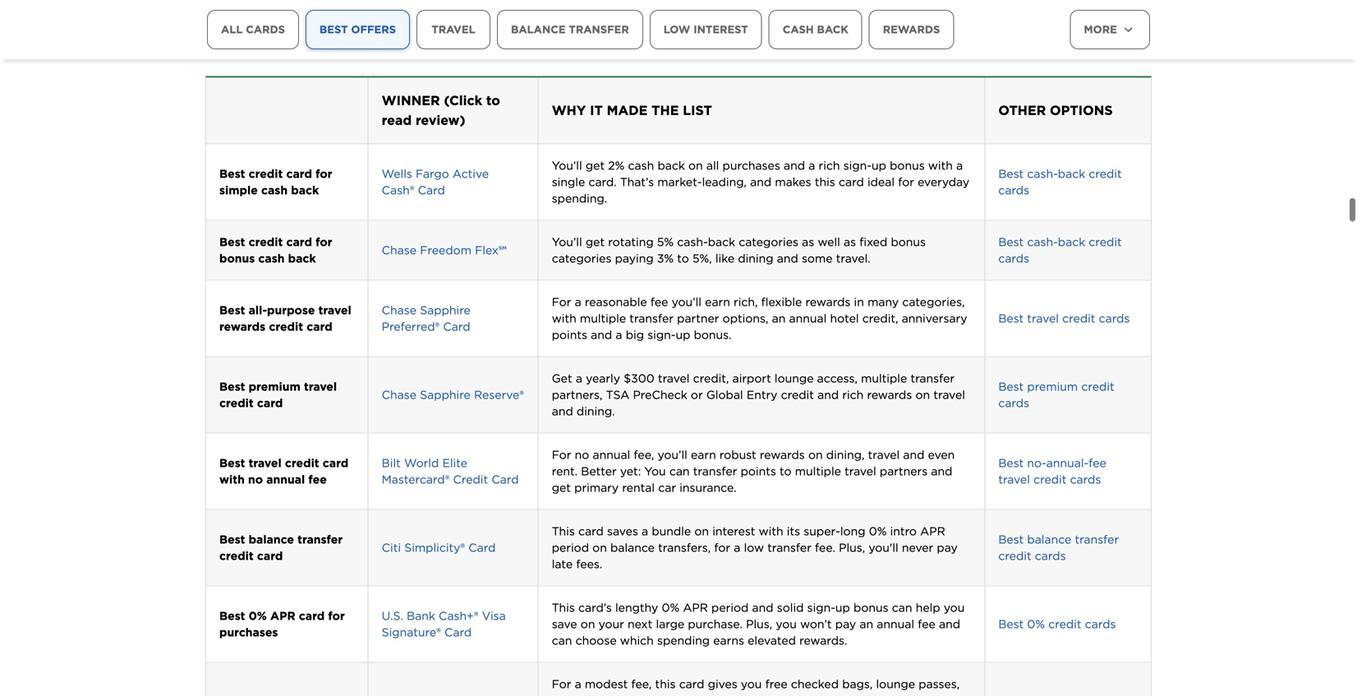 Task type: vqa. For each thing, say whether or not it's contained in the screenshot.
Chase Freedom Flex℠'s cash
yes



Task type: locate. For each thing, give the bounding box(es) containing it.
1 horizontal spatial no
[[575, 448, 590, 462]]

each down . below are the selections for 2024. keep in mind that these are not the
[[631, 25, 662, 41]]

points down robust
[[741, 464, 777, 478]]

reasonable
[[585, 295, 647, 309]]

1 this from the top
[[552, 524, 575, 538]]

credit inside best premium travel credit card
[[219, 396, 254, 410]]

2 sapphire from the top
[[420, 388, 471, 402]]

card inside best premium travel credit card
[[257, 396, 283, 410]]

you'll down spending.
[[552, 235, 582, 249]]

travel up best premium credit cards
[[1028, 312, 1059, 325]]

rich down 'access,'
[[843, 388, 864, 402]]

0 horizontal spatial as
[[802, 235, 815, 249]]

winner
[[382, 92, 440, 108]]

1 vertical spatial can
[[892, 601, 913, 615]]

1 vertical spatial categories
[[552, 251, 612, 265]]

as
[[802, 235, 815, 249], [844, 235, 856, 249]]

back
[[658, 159, 685, 173], [1058, 167, 1086, 181], [291, 183, 319, 197], [708, 235, 736, 249], [1058, 235, 1086, 249], [288, 251, 316, 265]]

back inside best credit card for bonus cash back
[[288, 251, 316, 265]]

1 vertical spatial this
[[655, 677, 676, 691]]

cash- up best travel credit cards
[[1028, 235, 1058, 249]]

annual up better
[[593, 448, 631, 462]]

bonus.
[[694, 328, 732, 342]]

each up "cash back"
[[805, 5, 836, 21]]

dining
[[738, 251, 774, 265]]

for up offers
[[368, 5, 387, 21]]

sign- up ideal
[[844, 159, 872, 173]]

2 best cash-back credit cards from the top
[[999, 235, 1122, 265]]

0% up you'll
[[869, 524, 887, 538]]

in up cash
[[789, 5, 801, 21]]

a right saves
[[642, 524, 649, 538]]

best cash-back credit cards for you'll get 2% cash back on all purchases and a rich sign-up bonus with a single card. that's market-leading, and makes this card ideal for everyday spending.
[[999, 167, 1122, 197]]

2 horizontal spatial to
[[780, 464, 792, 478]]

fee up best balance transfer credit card
[[309, 473, 327, 487]]

1 vertical spatial like
[[893, 694, 912, 696]]

1 horizontal spatial all
[[707, 159, 719, 173]]

3 chase from the top
[[382, 388, 417, 402]]

points up get
[[552, 328, 588, 342]]

with
[[1101, 25, 1130, 41], [929, 159, 953, 173], [552, 312, 577, 325], [219, 473, 245, 487], [759, 524, 784, 538]]

0% inside this card's lengthy 0% apr period and solid sign-up bonus can help you save on your next large purchase. plus, you won't pay an annual fee and can choose which spending earns elevated rewards.
[[662, 601, 680, 615]]

card right credit
[[492, 473, 519, 487]]

credit, inside for a reasonable fee you'll earn rich, flexible rewards in many categories, with multiple transfer partner options, an annual hotel credit, anniversary points and a big sign-up bonus.
[[863, 312, 899, 325]]

best cash-back credit cards for you'll get rotating 5% cash-back categories as well as fixed bonus categories paying 3% to 5%, like dining and some travel.
[[999, 235, 1122, 265]]

chase inside chase sapphire preferred® card
[[382, 303, 417, 317]]

and right boarding
[[652, 694, 674, 696]]

apr inside this card's lengthy 0% apr period and solid sign-up bonus can help you save on your next large purchase. plus, you won't pay an annual fee and can choose which spending earns elevated rewards.
[[683, 601, 708, 615]]

and down 'access,'
[[818, 388, 839, 402]]

1 horizontal spatial each
[[805, 5, 836, 21]]

rewards up "hotel"
[[806, 295, 851, 309]]

lounge up 'entry'
[[775, 372, 814, 385]]

rewards right robust
[[760, 448, 805, 462]]

plus, inside this card's lengthy 0% apr period and solid sign-up bonus can help you save on your next large purchase. plus, you won't pay an annual fee and can choose which spending earns elevated rewards.
[[746, 617, 773, 631]]

this up late
[[552, 524, 575, 538]]

best travel credit cards link
[[999, 312, 1130, 325]]

0 vertical spatial this
[[552, 524, 575, 538]]

2 for from the top
[[552, 448, 572, 462]]

1 sapphire from the top
[[420, 303, 471, 317]]

for up the priority
[[552, 677, 572, 691]]

credit,
[[863, 312, 899, 325], [693, 372, 729, 385]]

closely
[[406, 25, 452, 41]]

0 vertical spatial sapphire
[[420, 303, 471, 317]]

save
[[552, 617, 577, 631]]

and down partners,
[[552, 404, 573, 418]]

with inside this card saves a bundle on interest with its super-long 0% intro apr period on balance transfers, for a low transfer fee. plus, you'll never pay late fees.
[[759, 524, 784, 538]]

0 vertical spatial cash
[[628, 159, 654, 173]]

programs
[[835, 694, 889, 696]]

1 vertical spatial pay
[[836, 617, 857, 631]]

low
[[664, 23, 691, 36]]

1 vertical spatial this
[[552, 601, 575, 615]]

2 best cash-back credit cards link from the top
[[999, 235, 1122, 265]]

all
[[221, 23, 243, 36], [707, 159, 719, 173]]

0 vertical spatial period
[[552, 541, 589, 555]]

0 horizontal spatial this
[[655, 677, 676, 691]]

back inside you'll get rotating 5% cash-back categories as well as fixed bonus categories paying 3% to 5%, like dining and some travel.
[[708, 235, 736, 249]]

card inside wells fargo active cash® card
[[418, 183, 445, 197]]

no inside for no annual fee, you'll earn robust rewards on dining, travel and even rent. better yet: you can transfer points to multiple travel partners and get primary rental car insurance.
[[575, 448, 590, 462]]

best inside best travel credit card with no annual fee
[[219, 456, 245, 470]]

0 vertical spatial like
[[716, 251, 735, 265]]

bundle
[[652, 524, 691, 538]]

for
[[368, 5, 387, 21], [316, 167, 332, 181], [898, 175, 915, 189], [316, 235, 332, 249], [715, 541, 731, 555], [328, 609, 345, 623], [724, 694, 740, 696]]

balance
[[249, 533, 294, 547], [1028, 533, 1072, 547], [611, 541, 655, 555]]

this up "save"
[[552, 601, 575, 615]]

in up (see
[[469, 5, 480, 21]]

best cash-back credit cards link for you'll get rotating 5% cash-back categories as well as fixed bonus categories paying 3% to 5%, like dining and some travel.
[[999, 235, 1122, 265]]

for down gives
[[724, 694, 740, 696]]

2 vertical spatial cash
[[258, 251, 285, 265]]

well
[[818, 235, 841, 249]]

an right won't
[[860, 617, 874, 631]]

transfer left citi
[[298, 533, 343, 547]]

0 horizontal spatial period
[[552, 541, 589, 555]]

sapphire for preferred®
[[420, 303, 471, 317]]

u.s. bank cash+® visa signature® card link
[[382, 609, 506, 640]]

earn for rich,
[[705, 295, 731, 309]]

card
[[205, 25, 234, 41], [286, 167, 312, 181], [839, 175, 864, 189], [286, 235, 312, 249], [307, 320, 333, 334], [257, 396, 283, 410], [323, 456, 349, 470], [579, 524, 604, 538], [257, 549, 283, 563], [299, 609, 325, 623], [679, 677, 705, 691]]

sapphire left reserve®
[[420, 388, 471, 402]]

you
[[645, 464, 666, 478]]

1 for from the top
[[552, 295, 572, 309]]

cash inside best credit card for simple cash back
[[261, 183, 288, 197]]

made
[[607, 102, 648, 118]]

your inside the good options in each category. there might even be a different credit card that fits your needs more closely (see the "other options" in each category for, well, other options). but most people can't go wrong with these award-winners.
[[293, 25, 322, 41]]

multiple inside get a yearly $300 travel credit, airport lounge access, multiple transfer partners, tsa precheck or global entry credit and rich rewards on travel and dining.
[[861, 372, 908, 385]]

up up 'rewards.'
[[836, 601, 851, 615]]

2 you'll from the top
[[552, 235, 582, 249]]

chase left the freedom
[[382, 243, 417, 257]]

bonus inside you'll get rotating 5% cash-back categories as well as fixed bonus categories paying 3% to 5%, like dining and some travel.
[[891, 235, 926, 249]]

transfer down its
[[768, 541, 812, 555]]

2 horizontal spatial multiple
[[861, 372, 908, 385]]

the down mind
[[487, 25, 508, 41]]

cards inside the best no-annual-fee travel credit cards
[[1071, 473, 1102, 487]]

best travel credit card with no annual fee
[[219, 456, 349, 487]]

card down fargo
[[418, 183, 445, 197]]

0 horizontal spatial the
[[274, 5, 295, 21]]

lounge
[[775, 372, 814, 385], [877, 677, 916, 691]]

that up "balance"
[[521, 5, 547, 21]]

2 horizontal spatial apr
[[921, 524, 946, 538]]

credit inside the best no-annual-fee travel credit cards
[[1034, 473, 1067, 487]]

sapphire
[[420, 303, 471, 317], [420, 388, 471, 402]]

an down flexible
[[772, 312, 786, 325]]

1 vertical spatial an
[[860, 617, 874, 631]]

0 horizontal spatial premium
[[249, 380, 301, 394]]

with inside for a reasonable fee you'll earn rich, flexible rewards in many categories, with multiple transfer partner options, an annual hotel credit, anniversary points and a big sign-up bonus.
[[552, 312, 577, 325]]

1 are from the left
[[250, 5, 270, 21]]

needs
[[326, 25, 365, 41]]

1 vertical spatial purchases
[[219, 626, 278, 640]]

u.s.
[[382, 609, 403, 623]]

best cash-back credit cards link
[[999, 167, 1122, 197], [999, 235, 1122, 265]]

cash
[[628, 159, 654, 173], [261, 183, 288, 197], [258, 251, 285, 265]]

each
[[805, 5, 836, 21], [631, 25, 662, 41]]

for for for a reasonable fee you'll earn rich, flexible rewards in many categories, with multiple transfer partner options, an annual hotel credit, anniversary points and a big sign-up bonus.
[[552, 295, 572, 309]]

for left wells
[[316, 167, 332, 181]]

credit, inside get a yearly $300 travel credit, airport lounge access, multiple transfer partners, tsa precheck or global entry credit and rich rewards on travel and dining.
[[693, 372, 729, 385]]

1 horizontal spatial can
[[670, 464, 690, 478]]

1 vertical spatial that
[[238, 25, 265, 41]]

fee right no-
[[1089, 456, 1107, 470]]

2 vertical spatial can
[[552, 634, 572, 648]]

well,
[[753, 25, 782, 41]]

back inside best credit card for simple cash back
[[291, 183, 319, 197]]

to inside you'll get rotating 5% cash-back categories as well as fixed bonus categories paying 3% to 5%, like dining and some travel.
[[677, 251, 689, 265]]

best credit card for bonus cash back
[[219, 235, 332, 265]]

best cash-back credit cards link down other options
[[999, 167, 1122, 197]]

spending
[[657, 634, 710, 648]]

1 vertical spatial best cash-back credit cards link
[[999, 235, 1122, 265]]

1 vertical spatial rich
[[843, 388, 864, 402]]

can
[[670, 464, 690, 478], [892, 601, 913, 615], [552, 634, 572, 648]]

all down below
[[221, 23, 243, 36]]

fee,
[[634, 448, 654, 462], [632, 677, 652, 691]]

earns
[[714, 634, 745, 648]]

cash-
[[1028, 167, 1058, 181], [677, 235, 708, 249], [1028, 235, 1058, 249]]

purchase.
[[688, 617, 743, 631]]

and left solid
[[752, 601, 774, 615]]

best premium credit cards
[[999, 380, 1115, 410]]

pay inside this card's lengthy 0% apr period and solid sign-up bonus can help you save on your next large purchase. plus, you won't pay an annual fee and can choose which spending earns elevated rewards.
[[836, 617, 857, 631]]

best 0% credit cards link
[[999, 617, 1117, 631]]

1 vertical spatial even
[[928, 448, 955, 462]]

apr down best balance transfer credit card
[[270, 609, 296, 623]]

fee, inside for a modest fee, this card gives you free checked bags, lounge passes, priority boarding and a credit for trusted traveler programs like ts
[[632, 677, 652, 691]]

you'll inside for a reasonable fee you'll earn rich, flexible rewards in many categories, with multiple transfer partner options, an annual hotel credit, anniversary points and a big sign-up bonus.
[[672, 295, 702, 309]]

up inside this card's lengthy 0% apr period and solid sign-up bonus can help you save on your next large purchase. plus, you won't pay an annual fee and can choose which spending earns elevated rewards.
[[836, 601, 851, 615]]

fee inside this card's lengthy 0% apr period and solid sign-up bonus can help you save on your next large purchase. plus, you won't pay an annual fee and can choose which spending earns elevated rewards.
[[918, 617, 936, 631]]

list
[[683, 102, 712, 118]]

0 vertical spatial you'll
[[552, 159, 582, 173]]

1 you'll from the top
[[552, 159, 582, 173]]

card inside best credit card for simple cash back
[[286, 167, 312, 181]]

0 vertical spatial that
[[521, 5, 547, 21]]

0 horizontal spatial you
[[741, 677, 762, 691]]

cash- for a
[[1028, 167, 1058, 181]]

0 vertical spatial these
[[551, 5, 586, 21]]

1 horizontal spatial this
[[815, 175, 836, 189]]

this right makes
[[815, 175, 836, 189]]

1 horizontal spatial plus,
[[839, 541, 866, 555]]

card inside best travel credit card with no annual fee
[[323, 456, 349, 470]]

2 premium from the left
[[1028, 380, 1078, 394]]

0 vertical spatial you'll
[[672, 295, 702, 309]]

1 horizontal spatial an
[[860, 617, 874, 631]]

flexible
[[762, 295, 802, 309]]

you'll up you
[[658, 448, 688, 462]]

these down all cards
[[205, 45, 241, 61]]

bonus up all- at the top left
[[219, 251, 255, 265]]

ideal
[[868, 175, 895, 189]]

2 this from the top
[[552, 601, 575, 615]]

cash up that's
[[628, 159, 654, 173]]

credit inside get a yearly $300 travel credit, airport lounge access, multiple transfer partners, tsa precheck or global entry credit and rich rewards on travel and dining.
[[781, 388, 814, 402]]

you'll for you'll get rotating 5% cash-back categories as well as fixed bonus categories paying 3% to 5%, like dining and some travel.
[[552, 235, 582, 249]]

1 horizontal spatial balance
[[611, 541, 655, 555]]

best inside best balance transfer credit cards
[[999, 533, 1024, 547]]

period up purchase.
[[712, 601, 749, 615]]

best balance transfer credit card
[[219, 533, 343, 563]]

sign- up won't
[[808, 601, 836, 615]]

1 vertical spatial get
[[586, 235, 605, 249]]

earn
[[705, 295, 731, 309], [691, 448, 716, 462]]

and
[[784, 159, 805, 173], [751, 175, 772, 189], [777, 251, 799, 265], [591, 328, 612, 342], [818, 388, 839, 402], [552, 404, 573, 418], [904, 448, 925, 462], [931, 464, 953, 478], [752, 601, 774, 615], [939, 617, 961, 631], [652, 694, 674, 696]]

0 horizontal spatial points
[[552, 328, 588, 342]]

1 horizontal spatial multiple
[[795, 464, 842, 478]]

1 horizontal spatial points
[[741, 464, 777, 478]]

fee right reasonable
[[651, 295, 669, 309]]

get for rotating
[[586, 235, 605, 249]]

0 horizontal spatial multiple
[[580, 312, 626, 325]]

this inside this card saves a bundle on interest with its super-long 0% intro apr period on balance transfers, for a low transfer fee. plus, you'll never pay late fees.
[[552, 524, 575, 538]]

all-
[[249, 303, 267, 317]]

no-
[[1028, 456, 1047, 470]]

rich up the well
[[819, 159, 840, 173]]

dining,
[[827, 448, 865, 462]]

credit inside best credit card for bonus cash back
[[249, 235, 283, 249]]

0 vertical spatial best cash-back credit cards link
[[999, 167, 1122, 197]]

rewards link
[[869, 10, 954, 49]]

best cash-back credit cards link for you'll get 2% cash back on all purchases and a rich sign-up bonus with a single card. that's market-leading, and makes this card ideal for everyday spending.
[[999, 167, 1122, 197]]

1 vertical spatial you'll
[[552, 235, 582, 249]]

1 vertical spatial no
[[248, 473, 263, 487]]

travel down best all-purpose travel rewards credit card
[[304, 380, 337, 394]]

up up ideal
[[872, 159, 887, 173]]

back down options
[[1058, 167, 1086, 181]]

pay inside this card saves a bundle on interest with its super-long 0% intro apr period on balance transfers, for a low transfer fee. plus, you'll never pay late fees.
[[937, 541, 958, 555]]

card down best balance transfer credit card
[[299, 609, 325, 623]]

fee down help
[[918, 617, 936, 631]]

1 horizontal spatial are
[[590, 5, 611, 21]]

chase for chase sapphire preferred® card
[[382, 303, 417, 317]]

why
[[552, 102, 586, 118]]

1 horizontal spatial apr
[[683, 601, 708, 615]]

and left some at the top right
[[777, 251, 799, 265]]

0 vertical spatial categories
[[739, 235, 799, 249]]

rich
[[819, 159, 840, 173], [843, 388, 864, 402]]

some
[[802, 251, 833, 265]]

premium for credit
[[249, 380, 301, 394]]

1 vertical spatial earn
[[691, 448, 716, 462]]

0 vertical spatial chase
[[382, 243, 417, 257]]

like inside for a modest fee, this card gives you free checked bags, lounge passes, priority boarding and a credit for trusted traveler programs like ts
[[893, 694, 912, 696]]

credit, down many
[[863, 312, 899, 325]]

1 vertical spatial your
[[599, 617, 625, 631]]

bonus right the fixed
[[891, 235, 926, 249]]

1 best cash-back credit cards link from the top
[[999, 167, 1122, 197]]

0 vertical spatial to
[[486, 92, 500, 108]]

1 vertical spatial sapphire
[[420, 388, 471, 402]]

categories up dining
[[739, 235, 799, 249]]

2 horizontal spatial up
[[872, 159, 887, 173]]

2 vertical spatial get
[[552, 481, 571, 495]]

you'll inside you'll get 2% cash back on all purchases and a rich sign-up bonus with a single card. that's market-leading, and makes this card ideal for everyday spending.
[[552, 159, 582, 173]]

premium inside best premium travel credit card
[[249, 380, 301, 394]]

premium
[[249, 380, 301, 394], [1028, 380, 1078, 394]]

for down best credit card for simple cash back
[[316, 235, 332, 249]]

0 vertical spatial can
[[670, 464, 690, 478]]

you'll get rotating 5% cash-back categories as well as fixed bonus categories paying 3% to 5%, like dining and some travel.
[[552, 235, 926, 265]]

0 horizontal spatial these
[[205, 45, 241, 61]]

super-
[[804, 524, 841, 538]]

1 horizontal spatial as
[[844, 235, 856, 249]]

0 vertical spatial this
[[815, 175, 836, 189]]

0 horizontal spatial all
[[221, 23, 243, 36]]

1 vertical spatial each
[[631, 25, 662, 41]]

0 vertical spatial best cash-back credit cards
[[999, 167, 1122, 197]]

cash inside best credit card for bonus cash back
[[258, 251, 285, 265]]

2024.
[[391, 5, 427, 21]]

transfer inside get a yearly $300 travel credit, airport lounge access, multiple transfer partners, tsa precheck or global entry credit and rich rewards on travel and dining.
[[911, 372, 955, 385]]

sign- inside you'll get 2% cash back on all purchases and a rich sign-up bonus with a single card. that's market-leading, and makes this card ideal for everyday spending.
[[844, 159, 872, 173]]

get a yearly $300 travel credit, airport lounge access, multiple transfer partners, tsa precheck or global entry credit and rich rewards on travel and dining.
[[552, 372, 966, 418]]

cash inside you'll get 2% cash back on all purchases and a rich sign-up bonus with a single card. that's market-leading, and makes this card ideal for everyday spending.
[[628, 159, 654, 173]]

apr inside this card saves a bundle on interest with its super-long 0% intro apr period on balance transfers, for a low transfer fee. plus, you'll never pay late fees.
[[921, 524, 946, 538]]

fee inside the best no-annual-fee travel credit cards
[[1089, 456, 1107, 470]]

1 vertical spatial fee,
[[632, 677, 652, 691]]

0 vertical spatial credit,
[[863, 312, 899, 325]]

for inside best credit card for simple cash back
[[316, 167, 332, 181]]

1 horizontal spatial you
[[776, 617, 797, 631]]

fee, for yet:
[[634, 448, 654, 462]]

1 best cash-back credit cards from the top
[[999, 167, 1122, 197]]

best inside best credit card for simple cash back
[[219, 167, 245, 181]]

2 horizontal spatial balance
[[1028, 533, 1072, 547]]

sign-
[[844, 159, 872, 173], [648, 328, 676, 342], [808, 601, 836, 615]]

chase up preferred®
[[382, 303, 417, 317]]

earn inside for no annual fee, you'll earn robust rewards on dining, travel and even rent. better yet: you can transfer points to multiple travel partners and get primary rental car insurance.
[[691, 448, 716, 462]]

on up transfers,
[[695, 524, 709, 538]]

cash- down other options
[[1028, 167, 1058, 181]]

0 horizontal spatial to
[[486, 92, 500, 108]]

2 vertical spatial chase
[[382, 388, 417, 402]]

3 for from the top
[[552, 677, 572, 691]]

0 horizontal spatial each
[[631, 25, 662, 41]]

fee, up you
[[634, 448, 654, 462]]

0 vertical spatial plus,
[[839, 541, 866, 555]]

other
[[786, 25, 821, 41]]

you'll inside you'll get rotating 5% cash-back categories as well as fixed bonus categories paying 3% to 5%, like dining and some travel.
[[552, 235, 582, 249]]

0 horizontal spatial no
[[248, 473, 263, 487]]

for up the rent.
[[552, 448, 572, 462]]

card left saves
[[579, 524, 604, 538]]

these inside . below are the selections for 2024. keep in mind that these are not the
[[551, 5, 586, 21]]

best inside best all-purpose travel rewards credit card
[[219, 303, 245, 317]]

0 vertical spatial get
[[586, 159, 605, 173]]

0 horizontal spatial credit,
[[693, 372, 729, 385]]

on inside for no annual fee, you'll earn robust rewards on dining, travel and even rent. better yet: you can transfer points to multiple travel partners and get primary rental car insurance.
[[809, 448, 823, 462]]

balance inside best balance transfer credit cards
[[1028, 533, 1072, 547]]

the right the not on the top left
[[641, 5, 662, 21]]

2 vertical spatial you
[[741, 677, 762, 691]]

fargo
[[416, 167, 449, 181]]

credit inside the good options in each category. there might even be a different credit card that fits your needs more closely (see the "other options" in each category for, well, other options). but most people can't go wrong with these award-winners.
[[1113, 5, 1151, 21]]

even inside the good options in each category. there might even be a different credit card that fits your needs more closely (see the "other options" in each category for, well, other options). but most people can't go wrong with these award-winners.
[[987, 5, 1017, 21]]

up down partner
[[676, 328, 691, 342]]

multiple down dining,
[[795, 464, 842, 478]]

you'll inside for no annual fee, you'll earn robust rewards on dining, travel and even rent. better yet: you can transfer points to multiple travel partners and get primary rental car insurance.
[[658, 448, 688, 462]]

1 chase from the top
[[382, 243, 417, 257]]

balance down best travel credit card with no annual fee
[[249, 533, 294, 547]]

apr
[[921, 524, 946, 538], [683, 601, 708, 615], [270, 609, 296, 623]]

balance down saves
[[611, 541, 655, 555]]

on down card's
[[581, 617, 595, 631]]

1 vertical spatial period
[[712, 601, 749, 615]]

like right 'programs'
[[893, 694, 912, 696]]

all cards link
[[207, 10, 299, 49]]

for inside for no annual fee, you'll earn robust rewards on dining, travel and even rent. better yet: you can transfer points to multiple travel partners and get primary rental car insurance.
[[552, 448, 572, 462]]

balance inside best balance transfer credit card
[[249, 533, 294, 547]]

1 horizontal spatial period
[[712, 601, 749, 615]]

2 chase from the top
[[382, 303, 417, 317]]

annual inside best travel credit card with no annual fee
[[266, 473, 305, 487]]

best inside best 0% apr card for purchases
[[219, 609, 245, 623]]

an inside this card's lengthy 0% apr period and solid sign-up bonus can help you save on your next large purchase. plus, you won't pay an annual fee and can choose which spending earns elevated rewards.
[[860, 617, 874, 631]]

car
[[659, 481, 676, 495]]

card left bilt
[[323, 456, 349, 470]]

(see
[[455, 25, 483, 41]]

1 horizontal spatial that
[[521, 5, 547, 21]]

transfer down 'anniversary'
[[911, 372, 955, 385]]

pay up 'rewards.'
[[836, 617, 857, 631]]

get left rotating at top left
[[586, 235, 605, 249]]

2 vertical spatial up
[[836, 601, 851, 615]]

cash- for to
[[1028, 235, 1058, 249]]

0 horizontal spatial that
[[238, 25, 265, 41]]

0 vertical spatial you
[[944, 601, 965, 615]]

to right 3%
[[677, 251, 689, 265]]

wrong
[[1056, 25, 1098, 41]]

premium down best all-purpose travel rewards credit card
[[249, 380, 301, 394]]

rewards down all- at the top left
[[219, 320, 266, 334]]

0 horizontal spatial can
[[552, 634, 572, 648]]

card left ideal
[[839, 175, 864, 189]]

0 horizontal spatial sign-
[[648, 328, 676, 342]]

earn up insurance.
[[691, 448, 716, 462]]

5%,
[[693, 251, 712, 265]]

2 vertical spatial sign-
[[808, 601, 836, 615]]

rich inside you'll get 2% cash back on all purchases and a rich sign-up bonus with a single card. that's market-leading, and makes this card ideal for everyday spending.
[[819, 159, 840, 173]]

interest
[[713, 524, 756, 538]]

for for for no annual fee, you'll earn robust rewards on dining, travel and even rent. better yet: you can transfer points to multiple travel partners and get primary rental car insurance.
[[552, 448, 572, 462]]

best inside best premium credit cards
[[999, 380, 1024, 394]]

travel down no-
[[999, 473, 1031, 487]]

annual inside this card's lengthy 0% apr period and solid sign-up bonus can help you save on your next large purchase. plus, you won't pay an annual fee and can choose which spending earns elevated rewards.
[[877, 617, 915, 631]]

1 vertical spatial to
[[677, 251, 689, 265]]

fee, up boarding
[[632, 677, 652, 691]]

1 vertical spatial up
[[676, 328, 691, 342]]

1 vertical spatial for
[[552, 448, 572, 462]]

these
[[551, 5, 586, 21], [205, 45, 241, 61]]

and left makes
[[751, 175, 772, 189]]

fee, for and
[[632, 677, 652, 691]]

card's
[[579, 601, 612, 615]]

card inside best 0% apr card for purchases
[[299, 609, 325, 623]]

wells fargo active cash® card link
[[382, 167, 489, 197]]

wells fargo active cash® card
[[382, 167, 489, 197]]

0% up large
[[662, 601, 680, 615]]

0 horizontal spatial balance
[[249, 533, 294, 547]]

in up "hotel"
[[854, 295, 864, 309]]

award-
[[245, 45, 290, 61]]

on up market-
[[689, 159, 703, 173]]

for right ideal
[[898, 175, 915, 189]]

or
[[691, 388, 703, 402]]

0 horizontal spatial even
[[928, 448, 955, 462]]

1 horizontal spatial the
[[487, 25, 508, 41]]

earn for robust
[[691, 448, 716, 462]]

period inside this card's lengthy 0% apr period and solid sign-up bonus can help you save on your next large purchase. plus, you won't pay an annual fee and can choose which spending earns elevated rewards.
[[712, 601, 749, 615]]

card inside bilt world elite mastercard® credit card
[[492, 473, 519, 487]]

all up leading,
[[707, 159, 719, 173]]

for inside this card saves a bundle on interest with its super-long 0% intro apr period on balance transfers, for a low transfer fee. plus, you'll never pay late fees.
[[715, 541, 731, 555]]

1 horizontal spatial these
[[551, 5, 586, 21]]

on up fees.
[[593, 541, 607, 555]]

period up late
[[552, 541, 589, 555]]

card inside the good options in each category. there might even be a different credit card that fits your needs more closely (see the "other options" in each category for, well, other options). but most people can't go wrong with these award-winners.
[[205, 25, 234, 41]]

plus, inside this card saves a bundle on interest with its super-long 0% intro apr period on balance transfers, for a low transfer fee. plus, you'll never pay late fees.
[[839, 541, 866, 555]]

on inside get a yearly $300 travel credit, airport lounge access, multiple transfer partners, tsa precheck or global entry credit and rich rewards on travel and dining.
[[916, 388, 931, 402]]

1 horizontal spatial your
[[599, 617, 625, 631]]

simple
[[219, 183, 258, 197]]

1 premium from the left
[[249, 380, 301, 394]]

0 horizontal spatial rich
[[819, 159, 840, 173]]

credit inside best balance transfer credit cards
[[999, 549, 1032, 563]]

market-
[[658, 175, 702, 189]]

rich inside get a yearly $300 travel credit, airport lounge access, multiple transfer partners, tsa precheck or global entry credit and rich rewards on travel and dining.
[[843, 388, 864, 402]]

these inside the good options in each category. there might even be a different credit card that fits your needs more closely (see the "other options" in each category for, well, other options). but most people can't go wrong with these award-winners.
[[205, 45, 241, 61]]

on
[[689, 159, 703, 173], [916, 388, 931, 402], [809, 448, 823, 462], [695, 524, 709, 538], [593, 541, 607, 555], [581, 617, 595, 631]]

2 horizontal spatial sign-
[[844, 159, 872, 173]]

to inside for no annual fee, you'll earn robust rewards on dining, travel and even rent. better yet: you can transfer points to multiple travel partners and get primary rental car insurance.
[[780, 464, 792, 478]]

credit
[[1113, 5, 1151, 21], [249, 167, 283, 181], [1089, 167, 1122, 181], [249, 235, 283, 249], [1089, 235, 1122, 249], [1063, 312, 1096, 325], [269, 320, 303, 334], [1082, 380, 1115, 394], [781, 388, 814, 402], [219, 396, 254, 410], [285, 456, 319, 470], [1034, 473, 1067, 487], [219, 549, 254, 563], [999, 549, 1032, 563], [1049, 617, 1082, 631], [687, 694, 720, 696]]

bilt world elite mastercard® credit card link
[[382, 456, 519, 487]]

1 vertical spatial lounge
[[877, 677, 916, 691]]



Task type: describe. For each thing, give the bounding box(es) containing it.
annual inside for a reasonable fee you'll earn rich, flexible rewards in many categories, with multiple transfer partner options, an annual hotel credit, anniversary points and a big sign-up bonus.
[[789, 312, 827, 325]]

sign- inside this card's lengthy 0% apr period and solid sign-up bonus can help you save on your next large purchase. plus, you won't pay an annual fee and can choose which spending earns elevated rewards.
[[808, 601, 836, 615]]

go
[[1035, 25, 1052, 41]]

get
[[552, 372, 573, 385]]

trusted
[[744, 694, 785, 696]]

in inside for a reasonable fee you'll earn rich, flexible rewards in many categories, with multiple transfer partner options, an annual hotel credit, anniversary points and a big sign-up bonus.
[[854, 295, 864, 309]]

bank
[[407, 609, 435, 623]]

for,
[[728, 25, 749, 41]]

to inside winner (click to read review)
[[486, 92, 500, 108]]

a left the big
[[616, 328, 623, 342]]

and up makes
[[784, 159, 805, 173]]

best inside 'product offers quick filters' tab list
[[320, 23, 348, 36]]

lounge inside for a modest fee, this card gives you free checked bags, lounge passes, priority boarding and a credit for trusted traveler programs like ts
[[877, 677, 916, 691]]

cash for wells fargo active cash® card
[[261, 183, 288, 197]]

cards inside 'product offers quick filters' tab list
[[246, 23, 285, 36]]

transfer inside for no annual fee, you'll earn robust rewards on dining, travel and even rent. better yet: you can transfer points to multiple travel partners and get primary rental car insurance.
[[693, 464, 738, 478]]

travel down dining,
[[845, 464, 877, 478]]

anniversary
[[902, 312, 968, 325]]

and down help
[[939, 617, 961, 631]]

for for for a modest fee, this card gives you free checked bags, lounge passes, priority boarding and a credit for trusted traveler programs like ts
[[552, 677, 572, 691]]

transfer inside best balance transfer credit card
[[298, 533, 343, 547]]

options,
[[723, 312, 769, 325]]

review)
[[416, 112, 466, 128]]

card inside best credit card for bonus cash back
[[286, 235, 312, 249]]

you inside for a modest fee, this card gives you free checked bags, lounge passes, priority boarding and a credit for trusted traveler programs like ts
[[741, 677, 762, 691]]

you'll for you'll get 2% cash back on all purchases and a rich sign-up bonus with a single card. that's market-leading, and makes this card ideal for everyday spending.
[[552, 159, 582, 173]]

best travel credit cards
[[999, 312, 1130, 325]]

categories,
[[903, 295, 965, 309]]

elevated
[[748, 634, 796, 648]]

rental
[[622, 481, 655, 495]]

0% inside this card saves a bundle on interest with its super-long 0% intro apr period on balance transfers, for a low transfer fee. plus, you'll never pay late fees.
[[869, 524, 887, 538]]

cash for chase freedom flex℠
[[258, 251, 285, 265]]

chase sapphire reserve® link
[[382, 388, 524, 402]]

hotel
[[830, 312, 859, 325]]

a down interest
[[734, 541, 741, 555]]

rewards inside get a yearly $300 travel credit, airport lounge access, multiple transfer partners, tsa precheck or global entry credit and rich rewards on travel and dining.
[[867, 388, 913, 402]]

a inside get a yearly $300 travel credit, airport lounge access, multiple transfer partners, tsa precheck or global entry credit and rich rewards on travel and dining.
[[576, 372, 583, 385]]

credit inside best all-purpose travel rewards credit card
[[269, 320, 303, 334]]

annual-
[[1047, 456, 1089, 470]]

get for 2%
[[586, 159, 605, 173]]

card inside best all-purpose travel rewards credit card
[[307, 320, 333, 334]]

best offers link
[[306, 10, 410, 49]]

cash®
[[382, 183, 415, 197]]

best inside best balance transfer credit card
[[219, 533, 245, 547]]

cash+®
[[439, 609, 479, 623]]

up inside you'll get 2% cash back on all purchases and a rich sign-up bonus with a single card. that's market-leading, and makes this card ideal for everyday spending.
[[872, 159, 887, 173]]

you'll for fee,
[[658, 448, 688, 462]]

fees.
[[576, 557, 603, 571]]

mastercard®
[[382, 473, 450, 487]]

transfer inside this card saves a bundle on interest with its super-long 0% intro apr period on balance transfers, for a low transfer fee. plus, you'll never pay late fees.
[[768, 541, 812, 555]]

partners,
[[552, 388, 603, 402]]

cards inside best premium credit cards
[[999, 396, 1030, 410]]

big
[[626, 328, 644, 342]]

next
[[628, 617, 653, 631]]

on inside this card's lengthy 0% apr period and solid sign-up bonus can help you save on your next large purchase. plus, you won't pay an annual fee and can choose which spending earns elevated rewards.
[[581, 617, 595, 631]]

for inside best 0% apr card for purchases
[[328, 609, 345, 623]]

card inside best balance transfer credit card
[[257, 549, 283, 563]]

a up the priority
[[575, 677, 582, 691]]

best inside best credit card for bonus cash back
[[219, 235, 245, 249]]

0% down the best balance transfer credit cards link
[[1028, 617, 1045, 631]]

credit
[[453, 473, 488, 487]]

chase for chase sapphire reserve®
[[382, 388, 417, 402]]

rent.
[[552, 464, 578, 478]]

0 horizontal spatial categories
[[552, 251, 612, 265]]

a up makes
[[809, 159, 816, 173]]

chase for chase freedom flex℠
[[382, 243, 417, 257]]

best no-annual-fee travel credit cards
[[999, 456, 1107, 487]]

you'll for fee
[[672, 295, 702, 309]]

other options
[[999, 102, 1113, 118]]

cash- inside you'll get rotating 5% cash-back categories as well as fixed bonus categories paying 3% to 5%, like dining and some travel.
[[677, 235, 708, 249]]

best offers
[[320, 23, 396, 36]]

apr inside best 0% apr card for purchases
[[270, 609, 296, 623]]

best inside the best no-annual-fee travel credit cards
[[999, 456, 1024, 470]]

2 horizontal spatial the
[[641, 5, 662, 21]]

card inside u.s. bank cash+® visa signature® card
[[445, 626, 472, 640]]

large
[[656, 617, 685, 631]]

best 0% apr card for purchases
[[219, 609, 345, 640]]

different
[[1053, 5, 1109, 21]]

insurance.
[[680, 481, 737, 495]]

2 horizontal spatial you
[[944, 601, 965, 615]]

all inside 'product offers quick filters' tab list
[[221, 23, 243, 36]]

best premium travel credit card
[[219, 380, 337, 410]]

and right partners
[[931, 464, 953, 478]]

product offers quick filters tab list
[[207, 10, 1014, 95]]

options
[[1050, 102, 1113, 118]]

a up everyday
[[957, 159, 963, 173]]

that inside . below are the selections for 2024. keep in mind that these are not the
[[521, 5, 547, 21]]

annual inside for no annual fee, you'll earn robust rewards on dining, travel and even rent. better yet: you can transfer points to multiple travel partners and get primary rental car insurance.
[[593, 448, 631, 462]]

for inside for a modest fee, this card gives you free checked bags, lounge passes, priority boarding and a credit for trusted traveler programs like ts
[[724, 694, 740, 696]]

category.
[[840, 5, 900, 21]]

with inside best travel credit card with no annual fee
[[219, 473, 245, 487]]

period inside this card saves a bundle on interest with its super-long 0% intro apr period on balance transfers, for a low transfer fee. plus, you'll never pay late fees.
[[552, 541, 589, 555]]

on inside you'll get 2% cash back on all purchases and a rich sign-up bonus with a single card. that's market-leading, and makes this card ideal for everyday spending.
[[689, 159, 703, 173]]

that inside the good options in each category. there might even be a different credit card that fits your needs more closely (see the "other options" in each category for, well, other options). but most people can't go wrong with these award-winners.
[[238, 25, 265, 41]]

and inside for a reasonable fee you'll earn rich, flexible rewards in many categories, with multiple transfer partner options, an annual hotel credit, anniversary points and a big sign-up bonus.
[[591, 328, 612, 342]]

this inside for a modest fee, this card gives you free checked bags, lounge passes, priority boarding and a credit for trusted traveler programs like ts
[[655, 677, 676, 691]]

credit inside best premium credit cards
[[1082, 380, 1115, 394]]

balance for cards
[[1028, 533, 1072, 547]]

card right simplicity®
[[469, 541, 496, 555]]

primary
[[575, 481, 619, 495]]

rewards inside for no annual fee, you'll earn robust rewards on dining, travel and even rent. better yet: you can transfer points to multiple travel partners and get primary rental car insurance.
[[760, 448, 805, 462]]

transfer inside best balance transfer credit cards
[[1075, 533, 1119, 547]]

you'll get 2% cash back on all purchases and a rich sign-up bonus with a single card. that's market-leading, and makes this card ideal for everyday spending.
[[552, 159, 970, 205]]

low interest
[[664, 23, 748, 36]]

many
[[868, 295, 899, 309]]

travel
[[432, 23, 476, 36]]

not
[[615, 5, 637, 21]]

solid
[[777, 601, 804, 615]]

travel inside best travel credit card with no annual fee
[[249, 456, 282, 470]]

2 horizontal spatial can
[[892, 601, 913, 615]]

help
[[916, 601, 941, 615]]

0 vertical spatial each
[[805, 5, 836, 21]]

its
[[787, 524, 801, 538]]

travel up precheck
[[658, 372, 690, 385]]

better
[[581, 464, 617, 478]]

more
[[369, 25, 403, 41]]

be
[[1021, 5, 1038, 21]]

1 as from the left
[[802, 235, 815, 249]]

2 are from the left
[[590, 5, 611, 21]]

chase freedom flex℠
[[382, 243, 507, 257]]

points inside for no annual fee, you'll earn robust rewards on dining, travel and even rent. better yet: you can transfer points to multiple travel partners and get primary rental car insurance.
[[741, 464, 777, 478]]

fee inside best travel credit card with no annual fee
[[309, 473, 327, 487]]

cash
[[783, 23, 814, 36]]

good options in each category. there might even be a different credit card that fits your needs more closely (see the "other options" in each category for, well, other options). but most people can't go wrong with these award-winners.
[[205, 5, 1151, 61]]

and inside for a modest fee, this card gives you free checked bags, lounge passes, priority boarding and a credit for trusted traveler programs like ts
[[652, 694, 674, 696]]

simplicity®
[[405, 541, 465, 555]]

this inside you'll get 2% cash back on all purchases and a rich sign-up bonus with a single card. that's market-leading, and makes this card ideal for everyday spending.
[[815, 175, 836, 189]]

this for this card's lengthy 0% apr period and solid sign-up bonus can help you save on your next large purchase. plus, you won't pay an annual fee and can choose which spending earns elevated rewards.
[[552, 601, 575, 615]]

citi simplicity® card
[[382, 541, 496, 555]]

best all-purpose travel rewards credit card
[[219, 303, 352, 334]]

winners.
[[290, 45, 344, 61]]

your inside this card's lengthy 0% apr period and solid sign-up bonus can help you save on your next large purchase. plus, you won't pay an annual fee and can choose which spending earns elevated rewards.
[[599, 617, 625, 631]]

for inside best credit card for bonus cash back
[[316, 235, 332, 249]]

travel inside best premium travel credit card
[[304, 380, 337, 394]]

best balance transfer credit cards
[[999, 533, 1119, 563]]

can inside for no annual fee, you'll earn robust rewards on dining, travel and even rent. better yet: you can transfer points to multiple travel partners and get primary rental car insurance.
[[670, 464, 690, 478]]

leading,
[[702, 175, 747, 189]]

single
[[552, 175, 585, 189]]

up inside for a reasonable fee you'll earn rich, flexible rewards in many categories, with multiple transfer partner options, an annual hotel credit, anniversary points and a big sign-up bonus.
[[676, 328, 691, 342]]

most
[[913, 25, 946, 41]]

keep
[[431, 5, 465, 21]]

never
[[902, 541, 934, 555]]

a down spending
[[677, 694, 684, 696]]

(click
[[444, 92, 482, 108]]

balance transfer link
[[497, 10, 643, 49]]

balance for card
[[249, 533, 294, 547]]

this for this card saves a bundle on interest with its super-long 0% intro apr period on balance transfers, for a low transfer fee. plus, you'll never pay late fees.
[[552, 524, 575, 538]]

in down the not on the top left
[[616, 25, 627, 41]]

and up partners
[[904, 448, 925, 462]]

dining.
[[577, 404, 615, 418]]

.
[[1108, 0, 1111, 2]]

fee.
[[815, 541, 836, 555]]

sign- inside for a reasonable fee you'll earn rich, flexible rewards in many categories, with multiple transfer partner options, an annual hotel credit, anniversary points and a big sign-up bonus.
[[648, 328, 676, 342]]

selections
[[299, 5, 364, 21]]

sapphire for reserve®
[[420, 388, 471, 402]]

category
[[666, 25, 725, 41]]

can't
[[999, 25, 1031, 41]]

it
[[590, 102, 603, 118]]

premium for cards
[[1028, 380, 1078, 394]]

travel inside the best no-annual-fee travel credit cards
[[999, 473, 1031, 487]]

global
[[707, 388, 743, 402]]

travel up partners
[[868, 448, 900, 462]]

purchases inside you'll get 2% cash back on all purchases and a rich sign-up bonus with a single card. that's market-leading, and makes this card ideal for everyday spending.
[[723, 159, 781, 173]]

balance inside this card saves a bundle on interest with its super-long 0% intro apr period on balance transfers, for a low transfer fee. plus, you'll never pay late fees.
[[611, 541, 655, 555]]

bonus inside this card's lengthy 0% apr period and solid sign-up bonus can help you save on your next large purchase. plus, you won't pay an annual fee and can choose which spending earns elevated rewards.
[[854, 601, 889, 615]]

a left reasonable
[[575, 295, 582, 309]]

a inside the good options in each category. there might even be a different credit card that fits your needs more closely (see the "other options" in each category for, well, other options). but most people can't go wrong with these award-winners.
[[1042, 5, 1049, 21]]

travel down 'anniversary'
[[934, 388, 966, 402]]

late
[[552, 557, 573, 571]]

bilt world elite mastercard® credit card
[[382, 456, 519, 487]]

traveler
[[788, 694, 831, 696]]

paying
[[615, 251, 654, 265]]

1 horizontal spatial categories
[[739, 235, 799, 249]]

gives
[[708, 677, 738, 691]]

5%
[[657, 235, 674, 249]]

best inside best premium travel credit card
[[219, 380, 245, 394]]

you'll
[[869, 541, 899, 555]]

card inside you'll get 2% cash back on all purchases and a rich sign-up bonus with a single card. that's market-leading, and makes this card ideal for everyday spending.
[[839, 175, 864, 189]]

with inside the good options in each category. there might even be a different credit card that fits your needs more closely (see the "other options" in each category for, well, other options). but most people can't go wrong with these award-winners.
[[1101, 25, 1130, 41]]

2 as from the left
[[844, 235, 856, 249]]

no inside best travel credit card with no annual fee
[[248, 473, 263, 487]]

card inside this card saves a bundle on interest with its super-long 0% intro apr period on balance transfers, for a low transfer fee. plus, you'll never pay late fees.
[[579, 524, 604, 538]]

an inside for a reasonable fee you'll earn rich, flexible rewards in many categories, with multiple transfer partner options, an annual hotel credit, anniversary points and a big sign-up bonus.
[[772, 312, 786, 325]]

back up best travel credit cards
[[1058, 235, 1086, 249]]

3%
[[657, 251, 674, 265]]

multiple inside for no annual fee, you'll earn robust rewards on dining, travel and even rent. better yet: you can transfer points to multiple travel partners and get primary rental car insurance.
[[795, 464, 842, 478]]

with inside you'll get 2% cash back on all purchases and a rich sign-up bonus with a single card. that's market-leading, and makes this card ideal for everyday spending.
[[929, 159, 953, 173]]

good
[[698, 5, 732, 21]]

why it made the list
[[552, 102, 712, 118]]



